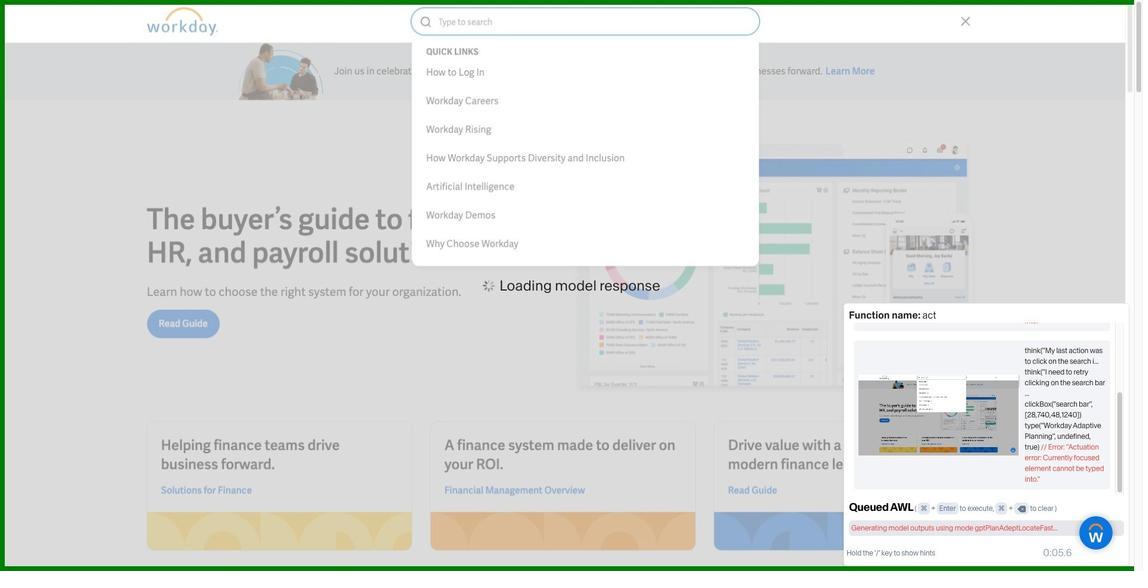 Task type: vqa. For each thing, say whether or not it's contained in the screenshot.
"Enhanced Employee Experience" corresponding to Enhanced Employee Experience button within the Extended workforce management. DIALOG
no



Task type: describe. For each thing, give the bounding box(es) containing it.
'' image
[[238, 43, 328, 100]]



Task type: locate. For each thing, give the bounding box(es) containing it.
close image
[[967, 14, 981, 29]]

desktop view of financial management operational analysis dashboard showing operating expenses by cost center and mobile view of human capital management home screen showing suggested tasks and announcements. image
[[577, 138, 987, 403]]

go to the homepage image
[[148, 7, 220, 36]]



